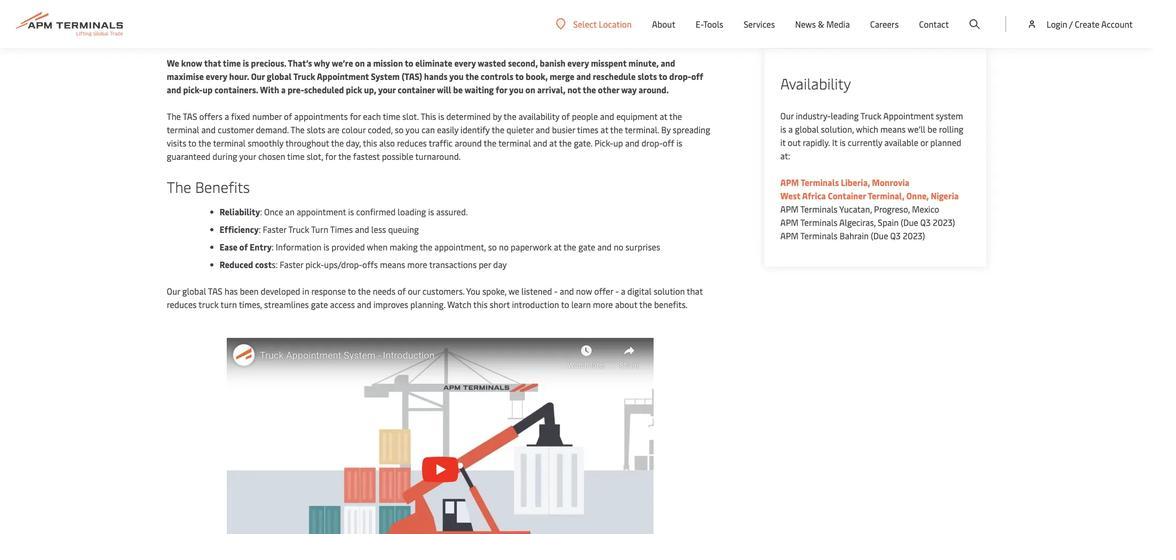 Task type: vqa. For each thing, say whether or not it's contained in the screenshot.
bottommost Read more
no



Task type: locate. For each thing, give the bounding box(es) containing it.
1 - from the left
[[554, 286, 558, 297]]

slots down minute,
[[638, 70, 657, 82]]

so up day
[[488, 241, 497, 253]]

1 horizontal spatial that
[[687, 286, 703, 297]]

at up the by at the right
[[660, 111, 668, 122]]

0 vertical spatial so
[[395, 124, 404, 136]]

faster right s:
[[280, 259, 304, 271]]

slot,
[[307, 151, 323, 162]]

gate down response
[[311, 299, 328, 311]]

1 horizontal spatial for
[[350, 111, 361, 122]]

e-
[[696, 18, 704, 30]]

1 vertical spatial our
[[781, 110, 794, 122]]

access
[[330, 299, 355, 311]]

we
[[167, 57, 179, 69]]

the for the benefits
[[167, 177, 191, 197]]

on right we're
[[355, 57, 365, 69]]

2 vertical spatial global
[[182, 286, 206, 297]]

reduces inside the tas offers a fixed number of appointments for each time slot. this is determined by the availability of people and equipment at the terminal and customer demand. the slots are colour coded, so you can easily identify the quieter and busier times at the terminal. by spreading visits to the terminal smoothly throughout the day, this also reduces traffic around the terminal and at the gate. pick-up and drop-off is guaranteed during your chosen time slot, for the fastest possible turnaround.
[[397, 137, 427, 149]]

1 horizontal spatial off
[[692, 70, 704, 82]]

this inside the tas offers a fixed number of appointments for each time slot. this is determined by the availability of people and equipment at the terminal and customer demand. the slots are colour coded, so you can easily identify the quieter and busier times at the terminal. by spreading visits to the terminal smoothly throughout the day, this also reduces traffic around the terminal and at the gate. pick-up and drop-off is guaranteed during your chosen time slot, for the fastest possible turnaround.
[[363, 137, 377, 149]]

planning.
[[411, 299, 446, 311]]

global up with
[[267, 70, 292, 82]]

at right "paperwork"
[[554, 241, 562, 253]]

will
[[437, 84, 452, 96]]

0 horizontal spatial tas
[[183, 111, 197, 122]]

and down maximise
[[167, 84, 181, 96]]

2 vertical spatial our
[[167, 286, 180, 297]]

1 horizontal spatial more
[[593, 299, 613, 311]]

1 vertical spatial slots
[[307, 124, 325, 136]]

the up throughout
[[291, 124, 305, 136]]

appointment inside our industry-leading truck appointment system is a global solution, which means we'll be rolling it out rapidly. it is currently available or planned at:
[[884, 110, 934, 122]]

1 horizontal spatial on
[[526, 84, 536, 96]]

is up hour.
[[243, 57, 249, 69]]

the down guaranteed
[[167, 177, 191, 197]]

: for efficiency
[[259, 224, 261, 235]]

to up around.
[[659, 70, 668, 82]]

1 horizontal spatial every
[[455, 57, 476, 69]]

0 horizontal spatial -
[[554, 286, 558, 297]]

you down controls
[[509, 84, 524, 96]]

so down "slot."
[[395, 124, 404, 136]]

appointment
[[317, 70, 369, 82], [884, 110, 934, 122]]

2 terminals from the top
[[801, 203, 838, 215]]

no
[[499, 241, 509, 253], [614, 241, 624, 253]]

be right will
[[453, 84, 463, 96]]

you down "slot."
[[406, 124, 420, 136]]

4 apm from the top
[[781, 230, 799, 242]]

visits
[[167, 137, 186, 149]]

reliability : once an appointment is confirmed loading is assured.
[[220, 206, 468, 218]]

0 horizontal spatial that
[[204, 57, 221, 69]]

0 horizontal spatial 2023)
[[903, 230, 926, 242]]

1 horizontal spatial means
[[881, 123, 906, 135]]

1 horizontal spatial 2023)
[[933, 217, 956, 229]]

and up not
[[577, 70, 591, 82]]

more down making
[[408, 259, 428, 271]]

2 vertical spatial for
[[325, 151, 337, 162]]

4 terminals from the top
[[801, 230, 838, 242]]

0 horizontal spatial means
[[380, 259, 405, 271]]

that right the solution
[[687, 286, 703, 297]]

0 horizontal spatial our
[[167, 286, 180, 297]]

our
[[408, 286, 421, 297]]

0 vertical spatial time
[[223, 57, 241, 69]]

more down offer
[[593, 299, 613, 311]]

0 vertical spatial for
[[496, 84, 508, 96]]

africa
[[803, 190, 826, 202]]

0 vertical spatial means
[[881, 123, 906, 135]]

less
[[372, 224, 386, 235]]

1 horizontal spatial time
[[287, 151, 305, 162]]

0 vertical spatial drop-
[[670, 70, 692, 82]]

1 vertical spatial drop-
[[642, 137, 663, 149]]

time down throughout
[[287, 151, 305, 162]]

0 horizontal spatial appointment
[[317, 70, 369, 82]]

be up or
[[928, 123, 937, 135]]

ups/drop-
[[324, 259, 363, 271]]

0 vertical spatial that
[[204, 57, 221, 69]]

time up coded, in the top of the page
[[383, 111, 401, 122]]

e-tools
[[696, 18, 724, 30]]

we
[[509, 286, 520, 297]]

off down e-
[[692, 70, 704, 82]]

a left fixed
[[225, 111, 229, 122]]

truck
[[199, 299, 219, 311]]

easily
[[437, 124, 459, 136]]

appointment,
[[435, 241, 486, 253]]

container
[[398, 84, 435, 96]]

services
[[744, 18, 775, 30]]

more
[[408, 259, 428, 271], [593, 299, 613, 311]]

this
[[421, 111, 436, 122]]

up
[[203, 84, 213, 96], [614, 137, 623, 149]]

pick- down maximise
[[183, 84, 203, 96]]

global inside our global tas has been developed in response to the needs of our customers. you spoke, we listened - and now offer - a digital solution that reduces truck turn times, streamlines gate access and improves planning. watch this short introduction to learn more about the benefits.
[[182, 286, 206, 297]]

off
[[692, 70, 704, 82], [663, 137, 675, 149]]

terminal,
[[868, 190, 905, 202]]

means up available in the right top of the page
[[881, 123, 906, 135]]

our for our industry-leading truck appointment system is a global solution, which means we'll be rolling it out rapidly. it is currently available or planned at:
[[781, 110, 794, 122]]

login / create account link
[[1027, 0, 1133, 48]]

0 horizontal spatial (due
[[871, 230, 889, 242]]

s:
[[272, 259, 278, 271]]

your down smoothly
[[239, 151, 256, 162]]

up down equipment
[[614, 137, 623, 149]]

is down turn on the top
[[324, 241, 330, 253]]

2023)
[[933, 217, 956, 229], [903, 230, 926, 242]]

controls
[[481, 70, 514, 82]]

and left less
[[355, 224, 369, 235]]

truck up which
[[861, 110, 882, 122]]

1 vertical spatial gate
[[311, 299, 328, 311]]

out
[[788, 137, 801, 148]]

a up about on the right of the page
[[621, 286, 626, 297]]

on
[[355, 57, 365, 69], [526, 84, 536, 96]]

appointment up we'll at right
[[884, 110, 934, 122]]

provided
[[332, 241, 365, 253]]

the right making
[[420, 241, 433, 253]]

- right listened
[[554, 286, 558, 297]]

at down busier
[[550, 137, 557, 149]]

the down digital
[[640, 299, 652, 311]]

this down you
[[474, 299, 488, 311]]

0 vertical spatial the
[[167, 111, 181, 122]]

the down are
[[331, 137, 344, 149]]

0 vertical spatial gate
[[579, 241, 596, 253]]

our inside our global tas has been developed in response to the needs of our customers. you spoke, we listened - and now offer - a digital solution that reduces truck turn times, streamlines gate access and improves planning. watch this short introduction to learn more about the benefits.
[[167, 286, 180, 297]]

benefits
[[195, 177, 250, 197]]

1 horizontal spatial up
[[614, 137, 623, 149]]

2 vertical spatial truck
[[288, 224, 309, 235]]

0 horizontal spatial q3
[[891, 230, 901, 242]]

off down the by at the right
[[663, 137, 675, 149]]

your down system
[[378, 84, 396, 96]]

0 horizontal spatial you
[[406, 124, 420, 136]]

off inside the tas offers a fixed number of appointments for each time slot. this is determined by the availability of people and equipment at the terminal and customer demand. the slots are colour coded, so you can easily identify the quieter and busier times at the terminal. by spreading visits to the terminal smoothly throughout the day, this also reduces traffic around the terminal and at the gate. pick-up and drop-off is guaranteed during your chosen time slot, for the fastest possible turnaround.
[[663, 137, 675, 149]]

pick-
[[595, 137, 614, 149]]

1 vertical spatial tas
[[208, 286, 223, 297]]

1 horizontal spatial reduces
[[397, 137, 427, 149]]

1 vertical spatial so
[[488, 241, 497, 253]]

/
[[1070, 18, 1073, 30]]

our inside our industry-leading truck appointment system is a global solution, which means we'll be rolling it out rapidly. it is currently available or planned at:
[[781, 110, 794, 122]]

your inside we know that time is precious. that's why we're on a mission to eliminate every wasted second, banish every misspent minute, and maximise every hour. our global truck appointment system (tas) hands you the controls to book, merge and reschedule slots to drop-off and pick-up containers. with a pre-scheduled pick up, your container will be waiting for you on arrival, not the other way around.
[[378, 84, 396, 96]]

(due down spain at the right top
[[871, 230, 889, 242]]

confirmed
[[356, 206, 396, 218]]

a up out
[[789, 123, 793, 135]]

and
[[661, 57, 676, 69], [577, 70, 591, 82], [167, 84, 181, 96], [600, 111, 615, 122], [201, 124, 216, 136], [536, 124, 550, 136], [533, 137, 548, 149], [625, 137, 640, 149], [355, 224, 369, 235], [598, 241, 612, 253], [560, 286, 574, 297], [357, 299, 371, 311]]

0 vertical spatial :
[[260, 206, 262, 218]]

1 vertical spatial truck
[[861, 110, 882, 122]]

1 horizontal spatial no
[[614, 241, 624, 253]]

no left surprises
[[614, 241, 624, 253]]

learn
[[572, 299, 591, 311]]

0 horizontal spatial more
[[408, 259, 428, 271]]

0 vertical spatial truck
[[293, 70, 315, 82]]

0 vertical spatial (due
[[901, 217, 919, 229]]

2 no from the left
[[614, 241, 624, 253]]

0 vertical spatial your
[[378, 84, 396, 96]]

this up fastest
[[363, 137, 377, 149]]

0 vertical spatial pick-
[[183, 84, 203, 96]]

throughout
[[286, 137, 329, 149]]

2 horizontal spatial every
[[568, 57, 589, 69]]

up down maximise
[[203, 84, 213, 96]]

watch
[[448, 299, 472, 311]]

to up guaranteed
[[188, 137, 197, 149]]

0 horizontal spatial every
[[206, 70, 227, 82]]

identify
[[461, 124, 490, 136]]

0 horizontal spatial global
[[182, 286, 206, 297]]

be inside our industry-leading truck appointment system is a global solution, which means we'll be rolling it out rapidly. it is currently available or planned at:
[[928, 123, 937, 135]]

1 horizontal spatial -
[[616, 286, 619, 297]]

banish
[[540, 57, 566, 69]]

apm
[[781, 177, 799, 188], [781, 203, 799, 215], [781, 217, 799, 229], [781, 230, 799, 242]]

rapidly.
[[803, 137, 831, 148]]

hands
[[424, 70, 448, 82]]

of
[[284, 111, 292, 122], [562, 111, 570, 122], [240, 241, 248, 253], [398, 286, 406, 297]]

news & media
[[796, 18, 850, 30]]

of left our
[[398, 286, 406, 297]]

0 vertical spatial off
[[692, 70, 704, 82]]

appointment
[[297, 206, 346, 218]]

gate
[[579, 241, 596, 253], [311, 299, 328, 311]]

1 horizontal spatial be
[[928, 123, 937, 135]]

maximise
[[167, 70, 204, 82]]

every left wasted
[[455, 57, 476, 69]]

1 horizontal spatial our
[[251, 70, 265, 82]]

&
[[818, 18, 825, 30]]

0 horizontal spatial be
[[453, 84, 463, 96]]

know
[[181, 57, 202, 69]]

0 horizontal spatial reduces
[[167, 299, 197, 311]]

at
[[660, 111, 668, 122], [601, 124, 609, 136], [550, 137, 557, 149], [554, 241, 562, 253]]

0 horizontal spatial on
[[355, 57, 365, 69]]

gate up now
[[579, 241, 596, 253]]

yucatan,
[[840, 203, 872, 215]]

other
[[598, 84, 620, 96]]

(due down mexico
[[901, 217, 919, 229]]

terminal.
[[625, 124, 660, 136]]

number
[[252, 111, 282, 122]]

every up merge
[[568, 57, 589, 69]]

means down making
[[380, 259, 405, 271]]

for down controls
[[496, 84, 508, 96]]

0 vertical spatial up
[[203, 84, 213, 96]]

1 horizontal spatial you
[[450, 70, 464, 82]]

our for our global tas has been developed in response to the needs of our customers. you spoke, we listened - and now offer - a digital solution that reduces truck turn times, streamlines gate access and improves planning. watch this short introduction to learn more about the benefits.
[[167, 286, 180, 297]]

0 vertical spatial tas
[[183, 111, 197, 122]]

contact button
[[920, 0, 949, 48]]

is up 'it'
[[781, 123, 787, 135]]

1 horizontal spatial tas
[[208, 286, 223, 297]]

liberia,
[[841, 177, 871, 188]]

1 vertical spatial that
[[687, 286, 703, 297]]

pick-
[[183, 84, 203, 96], [306, 259, 324, 271]]

0 vertical spatial 2023)
[[933, 217, 956, 229]]

1 vertical spatial appointment
[[884, 110, 934, 122]]

during
[[213, 151, 237, 162]]

of up demand.
[[284, 111, 292, 122]]

2 vertical spatial :
[[272, 241, 274, 253]]

faster down once
[[263, 224, 287, 235]]

terminal down quieter
[[499, 137, 531, 149]]

paperwork
[[511, 241, 552, 253]]

listened
[[522, 286, 552, 297]]

global inside our industry-leading truck appointment system is a global solution, which means we'll be rolling it out rapidly. it is currently available or planned at:
[[795, 123, 819, 135]]

0 vertical spatial global
[[267, 70, 292, 82]]

so inside the tas offers a fixed number of appointments for each time slot. this is determined by the availability of people and equipment at the terminal and customer demand. the slots are colour coded, so you can easily identify the quieter and busier times at the terminal. by spreading visits to the terminal smoothly throughout the day, this also reduces traffic around the terminal and at the gate. pick-up and drop-off is guaranteed during your chosen time slot, for the fastest possible turnaround.
[[395, 124, 404, 136]]

: for reliability
[[260, 206, 262, 218]]

drop- inside the tas offers a fixed number of appointments for each time slot. this is determined by the availability of people and equipment at the terminal and customer demand. the slots are colour coded, so you can easily identify the quieter and busier times at the terminal. by spreading visits to the terminal smoothly throughout the day, this also reduces traffic around the terminal and at the gate. pick-up and drop-off is guaranteed during your chosen time slot, for the fastest possible turnaround.
[[642, 137, 663, 149]]

is up times
[[348, 206, 354, 218]]

0 horizontal spatial slots
[[307, 124, 325, 136]]

truck inside our industry-leading truck appointment system is a global solution, which means we'll be rolling it out rapidly. it is currently available or planned at:
[[861, 110, 882, 122]]

every
[[455, 57, 476, 69], [568, 57, 589, 69], [206, 70, 227, 82]]

more inside our global tas has been developed in response to the needs of our customers. you spoke, we listened - and now offer - a digital solution that reduces truck turn times, streamlines gate access and improves planning. watch this short introduction to learn more about the benefits.
[[593, 299, 613, 311]]

truck down that's
[[293, 70, 315, 82]]

loading
[[398, 206, 426, 218]]

1 vertical spatial be
[[928, 123, 937, 135]]

the up waiting
[[466, 70, 479, 82]]

by
[[662, 124, 671, 136]]

2 horizontal spatial you
[[509, 84, 524, 96]]

pick- down information
[[306, 259, 324, 271]]

1 horizontal spatial slots
[[638, 70, 657, 82]]

1 vertical spatial (due
[[871, 230, 889, 242]]

and down quieter
[[533, 137, 548, 149]]

: up s:
[[272, 241, 274, 253]]

0 horizontal spatial gate
[[311, 299, 328, 311]]

cost
[[255, 259, 272, 271]]

1 horizontal spatial (due
[[901, 217, 919, 229]]

terminal up visits
[[167, 124, 199, 136]]

-
[[554, 286, 558, 297], [616, 286, 619, 297]]

reduces up possible
[[397, 137, 427, 149]]

global inside we know that time is precious. that's why we're on a mission to eliminate every wasted second, banish every misspent minute, and maximise every hour. our global truck appointment system (tas) hands you the controls to book, merge and reschedule slots to drop-off and pick-up containers. with a pre-scheduled pick up, your container will be waiting for you on arrival, not the other way around.
[[267, 70, 292, 82]]

1 vertical spatial more
[[593, 299, 613, 311]]

0 horizontal spatial no
[[499, 241, 509, 253]]

2 vertical spatial the
[[167, 177, 191, 197]]

mexico
[[913, 203, 940, 215]]

the down busier
[[559, 137, 572, 149]]

1 vertical spatial up
[[614, 137, 623, 149]]

people
[[572, 111, 598, 122]]

0 vertical spatial this
[[363, 137, 377, 149]]

(due
[[901, 217, 919, 229], [871, 230, 889, 242]]

careers
[[871, 18, 899, 30]]

2 vertical spatial time
[[287, 151, 305, 162]]

that right know
[[204, 57, 221, 69]]

for inside we know that time is precious. that's why we're on a mission to eliminate every wasted second, banish every misspent minute, and maximise every hour. our global truck appointment system (tas) hands you the controls to book, merge and reschedule slots to drop-off and pick-up containers. with a pre-scheduled pick up, your container will be waiting for you on arrival, not the other way around.
[[496, 84, 508, 96]]

tas up truck
[[208, 286, 223, 297]]

offer
[[595, 286, 614, 297]]

our inside we know that time is precious. that's why we're on a mission to eliminate every wasted second, banish every misspent minute, and maximise every hour. our global truck appointment system (tas) hands you the controls to book, merge and reschedule slots to drop-off and pick-up containers. with a pre-scheduled pick up, your container will be waiting for you on arrival, not the other way around.
[[251, 70, 265, 82]]

terminal
[[167, 124, 199, 136], [213, 137, 246, 149], [499, 137, 531, 149]]

appointment down we're
[[317, 70, 369, 82]]

which
[[857, 123, 879, 135]]

that inside we know that time is precious. that's why we're on a mission to eliminate every wasted second, banish every misspent minute, and maximise every hour. our global truck appointment system (tas) hands you the controls to book, merge and reschedule slots to drop-off and pick-up containers. with a pre-scheduled pick up, your container will be waiting for you on arrival, not the other way around.
[[204, 57, 221, 69]]

0 vertical spatial our
[[251, 70, 265, 82]]

to
[[405, 57, 414, 69], [516, 70, 524, 82], [659, 70, 668, 82], [188, 137, 197, 149], [348, 286, 356, 297], [561, 299, 570, 311]]

0 horizontal spatial pick-
[[183, 84, 203, 96]]

the
[[466, 70, 479, 82], [583, 84, 596, 96], [504, 111, 517, 122], [670, 111, 682, 122], [492, 124, 505, 136], [611, 124, 623, 136], [198, 137, 211, 149], [331, 137, 344, 149], [484, 137, 497, 149], [559, 137, 572, 149], [338, 151, 351, 162], [420, 241, 433, 253], [564, 241, 577, 253], [358, 286, 371, 297], [640, 299, 652, 311]]

0 vertical spatial reduces
[[397, 137, 427, 149]]

- right offer
[[616, 286, 619, 297]]

for up the colour
[[350, 111, 361, 122]]

developed
[[261, 286, 300, 297]]

wasted
[[478, 57, 506, 69]]

global down industry-
[[795, 123, 819, 135]]

q3 down mexico
[[921, 217, 931, 229]]

on down 'book,'
[[526, 84, 536, 96]]

1 vertical spatial off
[[663, 137, 675, 149]]

and right the access
[[357, 299, 371, 311]]

terminal up during
[[213, 137, 246, 149]]

0 vertical spatial be
[[453, 84, 463, 96]]

2 horizontal spatial for
[[496, 84, 508, 96]]

hour.
[[229, 70, 249, 82]]

tools
[[704, 18, 724, 30]]

time up hour.
[[223, 57, 241, 69]]

and left surprises
[[598, 241, 612, 253]]

0 vertical spatial more
[[408, 259, 428, 271]]

account
[[1102, 18, 1133, 30]]

to up (tas)
[[405, 57, 414, 69]]

1 vertical spatial for
[[350, 111, 361, 122]]

1 no from the left
[[499, 241, 509, 253]]

1 vertical spatial reduces
[[167, 299, 197, 311]]



Task type: describe. For each thing, give the bounding box(es) containing it.
has
[[225, 286, 238, 297]]

the for the tas offers a fixed number of appointments for each time slot. this is determined by the availability of people and equipment at the terminal and customer demand. the slots are colour coded, so you can easily identify the quieter and busier times at the terminal. by spreading visits to the terminal smoothly throughout the day, this also reduces traffic around the terminal and at the gate. pick-up and drop-off is guaranteed during your chosen time slot, for the fastest possible turnaround.
[[167, 111, 181, 122]]

around.
[[639, 84, 669, 96]]

your inside the tas offers a fixed number of appointments for each time slot. this is determined by the availability of people and equipment at the terminal and customer demand. the slots are colour coded, so you can easily identify the quieter and busier times at the terminal. by spreading visits to the terminal smoothly throughout the day, this also reduces traffic around the terminal and at the gate. pick-up and drop-off is guaranteed during your chosen time slot, for the fastest possible turnaround.
[[239, 151, 256, 162]]

tas inside the tas offers a fixed number of appointments for each time slot. this is determined by the availability of people and equipment at the terminal and customer demand. the slots are colour coded, so you can easily identify the quieter and busier times at the terminal. by spreading visits to the terminal smoothly throughout the day, this also reduces traffic around the terminal and at the gate. pick-up and drop-off is guaranteed during your chosen time slot, for the fastest possible turnaround.
[[183, 111, 197, 122]]

reschedule
[[593, 70, 636, 82]]

truck inside we know that time is precious. that's why we're on a mission to eliminate every wasted second, banish every misspent minute, and maximise every hour. our global truck appointment system (tas) hands you the controls to book, merge and reschedule slots to drop-off and pick-up containers. with a pre-scheduled pick up, your container will be waiting for you on arrival, not the other way around.
[[293, 70, 315, 82]]

and right people
[[600, 111, 615, 122]]

queuing
[[388, 224, 419, 235]]

and down 'terminal.'
[[625, 137, 640, 149]]

efficiency : faster truck turn times and less queuing
[[220, 224, 419, 235]]

1 vertical spatial the
[[291, 124, 305, 136]]

a inside the tas offers a fixed number of appointments for each time slot. this is determined by the availability of people and equipment at the terminal and customer demand. the slots are colour coded, so you can easily identify the quieter and busier times at the terminal. by spreading visits to the terminal smoothly throughout the day, this also reduces traffic around the terminal and at the gate. pick-up and drop-off is guaranteed during your chosen time slot, for the fastest possible turnaround.
[[225, 111, 229, 122]]

making
[[390, 241, 418, 253]]

is right it at the right top of the page
[[840, 137, 846, 148]]

select location button
[[556, 18, 632, 30]]

truck for our industry-leading truck appointment system is a global solution, which means we'll be rolling it out rapidly. it is currently available or planned at:
[[861, 110, 882, 122]]

demand.
[[256, 124, 289, 136]]

time inside we know that time is precious. that's why we're on a mission to eliminate every wasted second, banish every misspent minute, and maximise every hour. our global truck appointment system (tas) hands you the controls to book, merge and reschedule slots to drop-off and pick-up containers. with a pre-scheduled pick up, your container will be waiting for you on arrival, not the other way around.
[[223, 57, 241, 69]]

onne,
[[907, 190, 929, 202]]

needs
[[373, 286, 396, 297]]

is right loading
[[428, 206, 434, 218]]

offs
[[363, 259, 378, 271]]

availability
[[519, 111, 560, 122]]

the up the by at the right
[[670, 111, 682, 122]]

means inside our industry-leading truck appointment system is a global solution, which means we'll be rolling it out rapidly. it is currently available or planned at:
[[881, 123, 906, 135]]

solution,
[[821, 123, 855, 135]]

and right minute,
[[661, 57, 676, 69]]

and down offers
[[201, 124, 216, 136]]

also
[[379, 137, 395, 149]]

with
[[260, 84, 279, 96]]

the right not
[[583, 84, 596, 96]]

now
[[576, 286, 593, 297]]

times
[[330, 224, 353, 235]]

0 horizontal spatial for
[[325, 151, 337, 162]]

of right ease on the left of the page
[[240, 241, 248, 253]]

the right "paperwork"
[[564, 241, 577, 253]]

a inside our global tas has been developed in response to the needs of our customers. you spoke, we listened - and now offer - a digital solution that reduces truck turn times, streamlines gate access and improves planning. watch this short introduction to learn more about the benefits.
[[621, 286, 626, 297]]

merge
[[550, 70, 575, 82]]

per
[[479, 259, 491, 271]]

and left now
[[560, 286, 574, 297]]

precious.
[[251, 57, 286, 69]]

to inside the tas offers a fixed number of appointments for each time slot. this is determined by the availability of people and equipment at the terminal and customer demand. the slots are colour coded, so you can easily identify the quieter and busier times at the terminal. by spreading visits to the terminal smoothly throughout the day, this also reduces traffic around the terminal and at the gate. pick-up and drop-off is guaranteed during your chosen time slot, for the fastest possible turnaround.
[[188, 137, 197, 149]]

slots inside we know that time is precious. that's why we're on a mission to eliminate every wasted second, banish every misspent minute, and maximise every hour. our global truck appointment system (tas) hands you the controls to book, merge and reschedule slots to drop-off and pick-up containers. with a pre-scheduled pick up, your container will be waiting for you on arrival, not the other way around.
[[638, 70, 657, 82]]

we know that time is precious. that's why we're on a mission to eliminate every wasted second, banish every misspent minute, and maximise every hour. our global truck appointment system (tas) hands you the controls to book, merge and reschedule slots to drop-off and pick-up containers. with a pre-scheduled pick up, your container will be waiting for you on arrival, not the other way around.
[[167, 57, 704, 96]]

the tas offers a fixed number of appointments for each time slot. this is determined by the availability of people and equipment at the terminal and customer demand. the slots are colour coded, so you can easily identify the quieter and busier times at the terminal. by spreading visits to the terminal smoothly throughout the day, this also reduces traffic around the terminal and at the gate. pick-up and drop-off is guaranteed during your chosen time slot, for the fastest possible turnaround.
[[167, 111, 711, 162]]

to down second,
[[516, 70, 524, 82]]

the right by
[[504, 111, 517, 122]]

that inside our global tas has been developed in response to the needs of our customers. you spoke, we listened - and now offer - a digital solution that reduces truck turn times, streamlines gate access and improves planning. watch this short introduction to learn more about the benefits.
[[687, 286, 703, 297]]

west
[[781, 190, 801, 202]]

slots inside the tas offers a fixed number of appointments for each time slot. this is determined by the availability of people and equipment at the terminal and customer demand. the slots are colour coded, so you can easily identify the quieter and busier times at the terminal. by spreading visits to the terminal smoothly throughout the day, this also reduces traffic around the terminal and at the gate. pick-up and drop-off is guaranteed during your chosen time slot, for the fastest possible turnaround.
[[307, 124, 325, 136]]

1 vertical spatial means
[[380, 259, 405, 271]]

of inside our global tas has been developed in response to the needs of our customers. you spoke, we listened - and now offer - a digital solution that reduces truck turn times, streamlines gate access and improves planning. watch this short introduction to learn more about the benefits.
[[398, 286, 406, 297]]

careers button
[[871, 0, 899, 48]]

the down "identify"
[[484, 137, 497, 149]]

our industry-leading truck appointment system is a global solution, which means we'll be rolling it out rapidly. it is currently available or planned at:
[[781, 110, 964, 162]]

up,
[[364, 84, 377, 96]]

2 - from the left
[[616, 286, 619, 297]]

be inside we know that time is precious. that's why we're on a mission to eliminate every wasted second, banish every misspent minute, and maximise every hour. our global truck appointment system (tas) hands you the controls to book, merge and reschedule slots to drop-off and pick-up containers. with a pre-scheduled pick up, your container will be waiting for you on arrival, not the other way around.
[[453, 84, 463, 96]]

coded,
[[368, 124, 393, 136]]

apm terminals liberia, monrovia link
[[781, 177, 910, 188]]

the up pick-
[[611, 124, 623, 136]]

a left pre-
[[281, 84, 286, 96]]

reduced
[[220, 259, 253, 271]]

1 vertical spatial faster
[[280, 259, 304, 271]]

3 apm from the top
[[781, 217, 799, 229]]

1 horizontal spatial gate
[[579, 241, 596, 253]]

drop- inside we know that time is precious. that's why we're on a mission to eliminate every wasted second, banish every misspent minute, and maximise every hour. our global truck appointment system (tas) hands you the controls to book, merge and reschedule slots to drop-off and pick-up containers. with a pre-scheduled pick up, your container will be waiting for you on arrival, not the other way around.
[[670, 70, 692, 82]]

1 terminals from the top
[[801, 177, 839, 188]]

about
[[615, 299, 638, 311]]

0 vertical spatial q3
[[921, 217, 931, 229]]

busier
[[552, 124, 576, 136]]

are
[[328, 124, 340, 136]]

fixed
[[231, 111, 250, 122]]

chosen
[[258, 151, 285, 162]]

rolling
[[940, 123, 964, 135]]

transactions
[[429, 259, 477, 271]]

second,
[[508, 57, 538, 69]]

truck for efficiency : faster truck turn times and less queuing
[[288, 224, 309, 235]]

we're
[[332, 57, 353, 69]]

book,
[[526, 70, 548, 82]]

nigeria
[[931, 190, 959, 202]]

is inside we know that time is precious. that's why we're on a mission to eliminate every wasted second, banish every misspent minute, and maximise every hour. our global truck appointment system (tas) hands you the controls to book, merge and reschedule slots to drop-off and pick-up containers. with a pre-scheduled pick up, your container will be waiting for you on arrival, not the other way around.
[[243, 57, 249, 69]]

our global tas has been developed in response to the needs of our customers. you spoke, we listened - and now offer - a digital solution that reduces truck turn times, streamlines gate access and improves planning. watch this short introduction to learn more about the benefits.
[[167, 286, 703, 311]]

planned
[[931, 137, 962, 148]]

solution
[[654, 286, 685, 297]]

up inside the tas offers a fixed number of appointments for each time slot. this is determined by the availability of people and equipment at the terminal and customer demand. the slots are colour coded, so you can easily identify the quieter and busier times at the terminal. by spreading visits to the terminal smoothly throughout the day, this also reduces traffic around the terminal and at the gate. pick-up and drop-off is guaranteed during your chosen time slot, for the fastest possible turnaround.
[[614, 137, 623, 149]]

you inside the tas offers a fixed number of appointments for each time slot. this is determined by the availability of people and equipment at the terminal and customer demand. the slots are colour coded, so you can easily identify the quieter and busier times at the terminal. by spreading visits to the terminal smoothly throughout the day, this also reduces traffic around the terminal and at the gate. pick-up and drop-off is guaranteed during your chosen time slot, for the fastest possible turnaround.
[[406, 124, 420, 136]]

the left 'needs'
[[358, 286, 371, 297]]

short
[[490, 299, 510, 311]]

surprises
[[626, 241, 661, 253]]

system
[[371, 70, 400, 82]]

day,
[[346, 137, 361, 149]]

is down spreading
[[677, 137, 683, 149]]

up inside we know that time is precious. that's why we're on a mission to eliminate every wasted second, banish every misspent minute, and maximise every hour. our global truck appointment system (tas) hands you the controls to book, merge and reschedule slots to drop-off and pick-up containers. with a pre-scheduled pick up, your container will be waiting for you on arrival, not the other way around.
[[203, 84, 213, 96]]

(tas)
[[402, 70, 422, 82]]

1 vertical spatial on
[[526, 84, 536, 96]]

the benefits
[[167, 177, 250, 197]]

e-tools button
[[696, 0, 724, 48]]

a left mission
[[367, 57, 372, 69]]

the down day,
[[338, 151, 351, 162]]

appointment inside we know that time is precious. that's why we're on a mission to eliminate every wasted second, banish every misspent minute, and maximise every hour. our global truck appointment system (tas) hands you the controls to book, merge and reschedule slots to drop-off and pick-up containers. with a pre-scheduled pick up, your container will be waiting for you on arrival, not the other way around.
[[317, 70, 369, 82]]

1 vertical spatial time
[[383, 111, 401, 122]]

0 vertical spatial you
[[450, 70, 464, 82]]

at:
[[781, 150, 791, 162]]

3 terminals from the top
[[801, 217, 838, 229]]

2 apm from the top
[[781, 203, 799, 215]]

smoothly
[[248, 137, 284, 149]]

algeciras,
[[840, 217, 876, 229]]

2 horizontal spatial terminal
[[499, 137, 531, 149]]

off inside we know that time is precious. that's why we're on a mission to eliminate every wasted second, banish every misspent minute, and maximise every hour. our global truck appointment system (tas) hands you the controls to book, merge and reschedule slots to drop-off and pick-up containers. with a pre-scheduled pick up, your container will be waiting for you on arrival, not the other way around.
[[692, 70, 704, 82]]

slot.
[[403, 111, 419, 122]]

container
[[828, 190, 867, 202]]

about button
[[652, 0, 676, 48]]

contact
[[920, 18, 949, 30]]

in
[[303, 286, 309, 297]]

to left learn
[[561, 299, 570, 311]]

0 horizontal spatial terminal
[[167, 124, 199, 136]]

to up the access
[[348, 286, 356, 297]]

at up pick-
[[601, 124, 609, 136]]

turn
[[221, 299, 237, 311]]

select
[[574, 18, 597, 30]]

services button
[[744, 0, 775, 48]]

reliability
[[220, 206, 260, 218]]

tas inside our global tas has been developed in response to the needs of our customers. you spoke, we listened - and now offer - a digital solution that reduces truck turn times, streamlines gate access and improves planning. watch this short introduction to learn more about the benefits.
[[208, 286, 223, 297]]

quieter
[[507, 124, 534, 136]]

1 apm from the top
[[781, 177, 799, 188]]

gate inside our global tas has been developed in response to the needs of our customers. you spoke, we listened - and now offer - a digital solution that reduces truck turn times, streamlines gate access and improves planning. watch this short introduction to learn more about the benefits.
[[311, 299, 328, 311]]

pick- inside we know that time is precious. that's why we're on a mission to eliminate every wasted second, banish every misspent minute, and maximise every hour. our global truck appointment system (tas) hands you the controls to book, merge and reschedule slots to drop-off and pick-up containers. with a pre-scheduled pick up, your container will be waiting for you on arrival, not the other way around.
[[183, 84, 203, 96]]

the down by
[[492, 124, 505, 136]]

reduces inside our global tas has been developed in response to the needs of our customers. you spoke, we listened - and now offer - a digital solution that reduces truck turn times, streamlines gate access and improves planning. watch this short introduction to learn more about the benefits.
[[167, 299, 197, 311]]

is right this
[[438, 111, 444, 122]]

0 vertical spatial faster
[[263, 224, 287, 235]]

and down availability
[[536, 124, 550, 136]]

the up guaranteed
[[198, 137, 211, 149]]

of up busier
[[562, 111, 570, 122]]

efficiency
[[220, 224, 259, 235]]

1 horizontal spatial terminal
[[213, 137, 246, 149]]

customer
[[218, 124, 254, 136]]

a inside our industry-leading truck appointment system is a global solution, which means we'll be rolling it out rapidly. it is currently available or planned at:
[[789, 123, 793, 135]]

west africa container terminal, onne, nigeria link
[[781, 190, 959, 202]]

news
[[796, 18, 816, 30]]

this inside our global tas has been developed in response to the needs of our customers. you spoke, we listened - and now offer - a digital solution that reduces truck turn times, streamlines gate access and improves planning. watch this short introduction to learn more about the benefits.
[[474, 299, 488, 311]]

spreading
[[673, 124, 711, 136]]

currently
[[848, 137, 883, 148]]

ease of entry : information is provided when making the appointment, so no paperwork at the gate and no surprises
[[220, 241, 661, 253]]

1 vertical spatial pick-
[[306, 259, 324, 271]]



